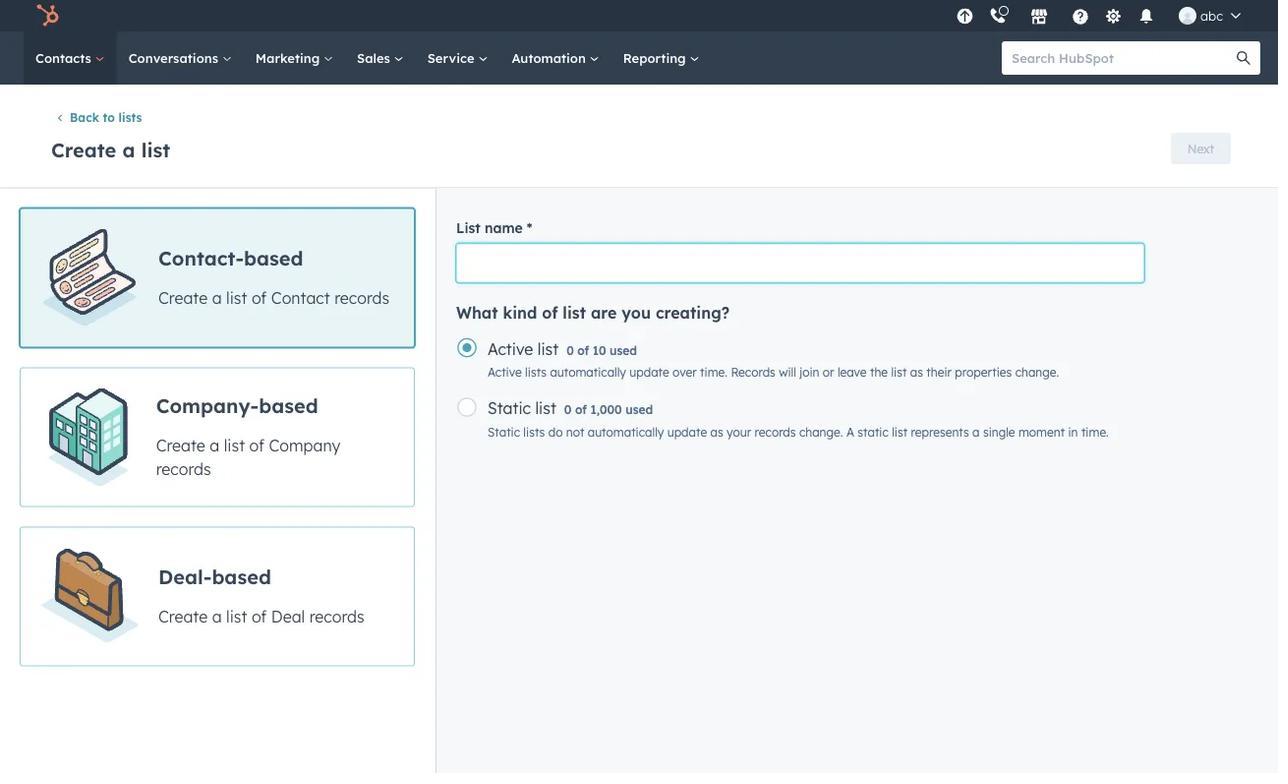 Task type: describe. For each thing, give the bounding box(es) containing it.
static
[[858, 424, 889, 439]]

list name
[[456, 219, 523, 236]]

0 vertical spatial change.
[[1016, 365, 1060, 380]]

1 vertical spatial time.
[[1082, 424, 1109, 439]]

list left are
[[563, 302, 586, 322]]

based for contact-
[[244, 246, 303, 270]]

sales link
[[345, 31, 416, 85]]

hubspot image
[[35, 4, 59, 28]]

what
[[456, 302, 498, 322]]

marketing
[[256, 50, 324, 66]]

back to lists link
[[55, 110, 142, 125]]

a for create a list of company records
[[210, 436, 220, 455]]

a for create a list of contact records
[[212, 288, 222, 308]]

create for create a list of deal records
[[158, 607, 208, 626]]

10
[[593, 343, 606, 357]]

reporting link
[[612, 31, 712, 85]]

deal-
[[158, 564, 212, 589]]

properties
[[955, 365, 1012, 380]]

abc
[[1201, 7, 1224, 24]]

their
[[927, 365, 952, 380]]

create a list banner
[[47, 127, 1231, 168]]

calling icon image
[[990, 8, 1007, 25]]

list down deal-based
[[226, 607, 247, 626]]

gary orlando image
[[1179, 7, 1197, 25]]

conversations link
[[117, 31, 244, 85]]

create for create a list of contact records
[[158, 288, 208, 308]]

static for list
[[488, 398, 531, 418]]

leave
[[838, 365, 867, 380]]

marketing link
[[244, 31, 345, 85]]

of right kind
[[542, 302, 558, 322]]

deal
[[271, 607, 305, 626]]

1 vertical spatial automatically
[[588, 424, 664, 439]]

Search HubSpot search field
[[1002, 41, 1243, 75]]

0 vertical spatial automatically
[[550, 365, 626, 380]]

0 vertical spatial lists
[[119, 110, 142, 125]]

join
[[800, 365, 820, 380]]

0 horizontal spatial change.
[[800, 424, 843, 439]]

company-based
[[156, 393, 318, 418]]

records
[[731, 365, 776, 380]]

creating?
[[656, 302, 730, 322]]

name
[[485, 219, 523, 236]]

the
[[870, 365, 888, 380]]

in
[[1069, 424, 1079, 439]]

0 horizontal spatial as
[[711, 424, 724, 439]]

create a list of company records
[[156, 436, 341, 479]]

notifications button
[[1130, 0, 1164, 31]]

moment
[[1019, 424, 1065, 439]]

List name text field
[[456, 243, 1145, 283]]

active lists automatically update over time. records will join or leave the list as their properties change.
[[488, 365, 1060, 380]]

over
[[673, 365, 697, 380]]

based for deal-
[[212, 564, 271, 589]]

contacts link
[[24, 31, 117, 85]]

settings image
[[1105, 8, 1123, 26]]

service
[[428, 50, 478, 66]]

list down contact-based at left
[[226, 288, 247, 308]]

static lists do not automatically update as your records change. a static list represents a single moment in time.
[[488, 424, 1109, 439]]

abc button
[[1168, 0, 1253, 31]]

help image
[[1072, 9, 1090, 27]]

contact-based
[[158, 246, 303, 270]]

a left "single"
[[973, 424, 980, 439]]

upgrade link
[[953, 5, 978, 26]]

kind
[[503, 302, 537, 322]]

list up do
[[536, 398, 557, 418]]

upgrade image
[[957, 8, 974, 26]]

search image
[[1237, 51, 1251, 65]]



Task type: locate. For each thing, give the bounding box(es) containing it.
of left 10
[[578, 343, 589, 357]]

sales
[[357, 50, 394, 66]]

records for contact-based
[[335, 288, 390, 308]]

static down active list 0 of 10 used
[[488, 398, 531, 418]]

static
[[488, 398, 531, 418], [488, 424, 520, 439]]

of for 1,000
[[575, 402, 587, 417]]

0 vertical spatial as
[[911, 365, 924, 380]]

service link
[[416, 31, 500, 85]]

create for create a list of company records
[[156, 436, 205, 455]]

used right 10
[[610, 343, 637, 357]]

0 vertical spatial static
[[488, 398, 531, 418]]

you
[[622, 302, 651, 322]]

automatically down 10
[[550, 365, 626, 380]]

list right static
[[892, 424, 908, 439]]

of inside 'create a list of company records'
[[249, 436, 265, 455]]

of for company
[[249, 436, 265, 455]]

lists
[[119, 110, 142, 125], [525, 365, 547, 380], [524, 424, 545, 439]]

of left contact
[[252, 288, 267, 308]]

update left 'your'
[[667, 424, 707, 439]]

back to lists
[[70, 110, 142, 125]]

of down company-based
[[249, 436, 265, 455]]

time.
[[700, 365, 728, 380], [1082, 424, 1109, 439]]

settings link
[[1102, 5, 1126, 26]]

will
[[779, 365, 797, 380]]

lists left do
[[524, 424, 545, 439]]

a down company-
[[210, 436, 220, 455]]

what kind of list are you creating?
[[456, 302, 730, 322]]

do
[[549, 424, 563, 439]]

abc menu
[[951, 0, 1255, 31]]

0 for static list
[[564, 402, 572, 417]]

2 vertical spatial lists
[[524, 424, 545, 439]]

0 up not
[[564, 402, 572, 417]]

based up create a list of contact records
[[244, 246, 303, 270]]

create inside 'create a list of company records'
[[156, 436, 205, 455]]

time. right over
[[700, 365, 728, 380]]

1 active from the top
[[488, 339, 533, 358]]

active for lists
[[488, 365, 522, 380]]

a inside 'create a list of company records'
[[210, 436, 220, 455]]

hubspot link
[[24, 4, 74, 28]]

deal-based
[[158, 564, 271, 589]]

used for static list
[[626, 402, 653, 417]]

contacts
[[35, 50, 95, 66]]

create inside banner
[[51, 137, 116, 162]]

based up create a list of deal records on the left
[[212, 564, 271, 589]]

1 vertical spatial active
[[488, 365, 522, 380]]

update
[[630, 365, 670, 380], [667, 424, 707, 439]]

1 vertical spatial static
[[488, 424, 520, 439]]

0 for active list
[[567, 343, 574, 357]]

create for create a list
[[51, 137, 116, 162]]

create a list
[[51, 137, 170, 162]]

your
[[727, 424, 752, 439]]

of
[[252, 288, 267, 308], [542, 302, 558, 322], [578, 343, 589, 357], [575, 402, 587, 417], [249, 436, 265, 455], [252, 607, 267, 626]]

back
[[70, 110, 99, 125]]

reporting
[[623, 50, 690, 66]]

time. right the "in"
[[1082, 424, 1109, 439]]

list left 10
[[538, 339, 559, 358]]

search button
[[1227, 41, 1261, 75]]

lists right the to
[[119, 110, 142, 125]]

static left do
[[488, 424, 520, 439]]

of for 10
[[578, 343, 589, 357]]

1 horizontal spatial change.
[[1016, 365, 1060, 380]]

1 vertical spatial update
[[667, 424, 707, 439]]

1 vertical spatial 0
[[564, 402, 572, 417]]

lists for active
[[525, 365, 547, 380]]

as left "their"
[[911, 365, 924, 380]]

automatically down 1,000
[[588, 424, 664, 439]]

single
[[983, 424, 1016, 439]]

records for deal-based
[[310, 607, 365, 626]]

not
[[566, 424, 585, 439]]

1 vertical spatial used
[[626, 402, 653, 417]]

1 vertical spatial lists
[[525, 365, 547, 380]]

as left 'your'
[[711, 424, 724, 439]]

lists down active list 0 of 10 used
[[525, 365, 547, 380]]

next button
[[1171, 133, 1231, 164]]

update left over
[[630, 365, 670, 380]]

a for create a list
[[122, 137, 135, 162]]

1 static from the top
[[488, 398, 531, 418]]

0 vertical spatial based
[[244, 246, 303, 270]]

0
[[567, 343, 574, 357], [564, 402, 572, 417]]

active for list
[[488, 339, 533, 358]]

conversations
[[129, 50, 222, 66]]

1 vertical spatial change.
[[800, 424, 843, 439]]

0 left 10
[[567, 343, 574, 357]]

company-
[[156, 393, 259, 418]]

change.
[[1016, 365, 1060, 380], [800, 424, 843, 439]]

change. left a
[[800, 424, 843, 439]]

list right the
[[892, 365, 907, 380]]

list
[[456, 219, 481, 236]]

help button
[[1064, 0, 1098, 31]]

0 vertical spatial time.
[[700, 365, 728, 380]]

contact-
[[158, 246, 244, 270]]

a inside banner
[[122, 137, 135, 162]]

None checkbox
[[20, 208, 415, 348], [20, 367, 415, 507], [20, 527, 415, 666], [20, 208, 415, 348], [20, 367, 415, 507], [20, 527, 415, 666]]

represents
[[911, 424, 970, 439]]

a
[[122, 137, 135, 162], [212, 288, 222, 308], [973, 424, 980, 439], [210, 436, 220, 455], [212, 607, 222, 626]]

calling icon button
[[982, 3, 1015, 29]]

based
[[244, 246, 303, 270], [259, 393, 318, 418], [212, 564, 271, 589]]

list
[[141, 137, 170, 162], [226, 288, 247, 308], [563, 302, 586, 322], [538, 339, 559, 358], [892, 365, 907, 380], [536, 398, 557, 418], [892, 424, 908, 439], [224, 436, 245, 455], [226, 607, 247, 626]]

records for company-based
[[156, 459, 211, 479]]

create
[[51, 137, 116, 162], [158, 288, 208, 308], [156, 436, 205, 455], [158, 607, 208, 626]]

create down deal-
[[158, 607, 208, 626]]

of inside active list 0 of 10 used
[[578, 343, 589, 357]]

next
[[1188, 141, 1215, 156]]

used inside static list 0 of 1,000 used
[[626, 402, 653, 417]]

of for contact
[[252, 288, 267, 308]]

used inside active list 0 of 10 used
[[610, 343, 637, 357]]

0 vertical spatial 0
[[567, 343, 574, 357]]

list inside 'create a list of company records'
[[224, 436, 245, 455]]

list down back to lists
[[141, 137, 170, 162]]

are
[[591, 302, 617, 322]]

used right 1,000
[[626, 402, 653, 417]]

as
[[911, 365, 924, 380], [711, 424, 724, 439]]

lists for static
[[524, 424, 545, 439]]

1 horizontal spatial as
[[911, 365, 924, 380]]

2 active from the top
[[488, 365, 522, 380]]

list inside banner
[[141, 137, 170, 162]]

records right contact
[[335, 288, 390, 308]]

a down deal-based
[[212, 607, 222, 626]]

static list 0 of 1,000 used
[[488, 398, 653, 418]]

automatically
[[550, 365, 626, 380], [588, 424, 664, 439]]

of left deal
[[252, 607, 267, 626]]

create a list of deal records
[[158, 607, 365, 626]]

1 vertical spatial as
[[711, 424, 724, 439]]

1 horizontal spatial time.
[[1082, 424, 1109, 439]]

marketplaces image
[[1031, 9, 1049, 27]]

based for company-
[[259, 393, 318, 418]]

1 vertical spatial based
[[259, 393, 318, 418]]

records right 'your'
[[755, 424, 796, 439]]

2 static from the top
[[488, 424, 520, 439]]

list down company-based
[[224, 436, 245, 455]]

change. right properties
[[1016, 365, 1060, 380]]

0 inside active list 0 of 10 used
[[567, 343, 574, 357]]

2 vertical spatial based
[[212, 564, 271, 589]]

a
[[847, 424, 855, 439]]

0 vertical spatial active
[[488, 339, 533, 358]]

used for active list
[[610, 343, 637, 357]]

records down company-
[[156, 459, 211, 479]]

active
[[488, 339, 533, 358], [488, 365, 522, 380]]

static for lists
[[488, 424, 520, 439]]

create a list of contact records
[[158, 288, 390, 308]]

a down contact-based at left
[[212, 288, 222, 308]]

of up not
[[575, 402, 587, 417]]

notifications image
[[1138, 9, 1156, 27]]

records inside 'create a list of company records'
[[156, 459, 211, 479]]

create down contact-
[[158, 288, 208, 308]]

automation link
[[500, 31, 612, 85]]

0 horizontal spatial time.
[[700, 365, 728, 380]]

of for deal
[[252, 607, 267, 626]]

a down back to lists
[[122, 137, 135, 162]]

active list 0 of 10 used
[[488, 339, 637, 358]]

0 inside static list 0 of 1,000 used
[[564, 402, 572, 417]]

0 vertical spatial update
[[630, 365, 670, 380]]

to
[[103, 110, 115, 125]]

contact
[[271, 288, 330, 308]]

of inside static list 0 of 1,000 used
[[575, 402, 587, 417]]

create down company-
[[156, 436, 205, 455]]

create down back
[[51, 137, 116, 162]]

or
[[823, 365, 835, 380]]

used
[[610, 343, 637, 357], [626, 402, 653, 417]]

based up company
[[259, 393, 318, 418]]

records right deal
[[310, 607, 365, 626]]

records
[[335, 288, 390, 308], [755, 424, 796, 439], [156, 459, 211, 479], [310, 607, 365, 626]]

marketplaces button
[[1019, 0, 1060, 31]]

a for create a list of deal records
[[212, 607, 222, 626]]

1,000
[[591, 402, 622, 417]]

0 vertical spatial used
[[610, 343, 637, 357]]

automation
[[512, 50, 590, 66]]

company
[[269, 436, 341, 455]]



Task type: vqa. For each thing, say whether or not it's contained in the screenshot.
topmost The Change.
yes



